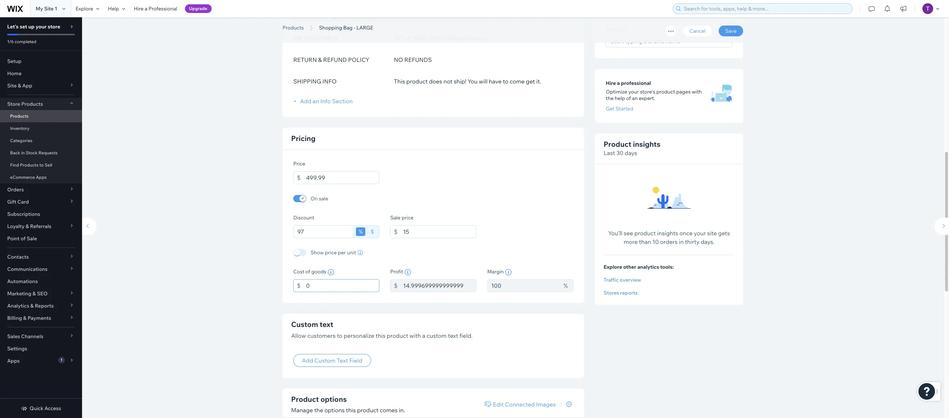Task type: locate. For each thing, give the bounding box(es) containing it.
home
[[7, 70, 22, 77]]

connected
[[505, 401, 535, 408]]

site down the home
[[7, 82, 17, 89]]

0 horizontal spatial to
[[39, 162, 44, 168]]

hire up optimize
[[606, 80, 616, 87]]

apps down settings
[[7, 358, 20, 364]]

explore for explore other analytics tools:
[[604, 264, 623, 271]]

2 vertical spatial to
[[337, 332, 343, 339]]

0 horizontal spatial of
[[21, 236, 26, 242]]

settings link
[[0, 343, 82, 355]]

1 vertical spatial of
[[21, 236, 26, 242]]

1 vertical spatial price
[[325, 249, 337, 256]]

1 vertical spatial 1
[[61, 358, 62, 363]]

in inside "you'll see product insights once your site gets more than 10 orders in thirty days."
[[679, 239, 684, 246]]

0 vertical spatial sale
[[391, 214, 401, 221]]

& left app
[[18, 82, 21, 89]]

0 horizontal spatial apps
[[7, 358, 20, 364]]

cancel
[[690, 28, 706, 34]]

your right up
[[36, 23, 47, 30]]

to right have
[[503, 78, 509, 85]]

analytics
[[638, 264, 660, 271]]

1 horizontal spatial in
[[679, 239, 684, 246]]

1 horizontal spatial %
[[564, 282, 568, 289]]

1 horizontal spatial sale
[[391, 214, 401, 221]]

hire for hire a professional
[[606, 80, 616, 87]]

categories link
[[0, 135, 82, 147]]

1 vertical spatial a
[[617, 80, 620, 87]]

with inside optimize your store's product pages with the help of an expert.
[[692, 89, 702, 95]]

products right store
[[21, 101, 43, 107]]

product for product options
[[291, 395, 319, 404]]

0 horizontal spatial hire
[[134, 5, 144, 12]]

& for site
[[18, 82, 21, 89]]

0 vertical spatial custom
[[291, 320, 318, 329]]

1 horizontal spatial an
[[632, 95, 638, 102]]

text
[[337, 357, 348, 364]]

large up x
[[381, 15, 425, 32]]

0 horizontal spatial in
[[21, 150, 25, 156]]

2 horizontal spatial your
[[694, 230, 706, 237]]

inventory link
[[0, 122, 82, 135]]

the left help
[[606, 95, 614, 102]]

an left expert.
[[632, 95, 638, 102]]

2 horizontal spatial a
[[617, 80, 620, 87]]

categories
[[10, 138, 32, 143]]

your down professional
[[629, 89, 639, 95]]

product up manage
[[291, 395, 319, 404]]

the inside product options manage the options this product comes in.
[[314, 407, 323, 414]]

a left custom
[[422, 332, 426, 339]]

ecommerce
[[10, 175, 35, 180]]

store products
[[7, 101, 43, 107]]

2 info tooltip image from the left
[[506, 269, 512, 276]]

shopping up product info
[[283, 15, 343, 32]]

0 vertical spatial price
[[402, 214, 414, 221]]

1 horizontal spatial hire
[[606, 80, 616, 87]]

12" x 8" bag  cotton  natural flavors
[[394, 34, 487, 42]]

gets
[[719, 230, 730, 237]]

info tooltip image right margin
[[506, 269, 512, 276]]

products link
[[279, 24, 308, 31], [0, 110, 82, 122]]

0 vertical spatial options
[[321, 395, 347, 404]]

shopping down additional info sections
[[319, 24, 342, 31]]

add an info section link
[[294, 97, 353, 105]]

a
[[145, 5, 148, 12], [617, 80, 620, 87], [422, 332, 426, 339]]

1 horizontal spatial with
[[692, 89, 702, 95]]

orders
[[661, 239, 678, 246]]

of inside the sidebar "element"
[[21, 236, 26, 242]]

2 vertical spatial your
[[694, 230, 706, 237]]

product inside product options manage the options this product comes in.
[[291, 395, 319, 404]]

1 vertical spatial site
[[7, 82, 17, 89]]

comes
[[380, 407, 398, 414]]

return
[[294, 56, 317, 63]]

0 horizontal spatial site
[[7, 82, 17, 89]]

info for shipping info
[[323, 78, 337, 85]]

1 horizontal spatial info tooltip image
[[506, 269, 512, 276]]

2 vertical spatial of
[[306, 268, 310, 275]]

have
[[489, 78, 502, 85]]

settings
[[7, 346, 27, 352]]

text left "field."
[[448, 332, 458, 339]]

more
[[624, 239, 638, 246]]

sales
[[7, 333, 20, 340]]

None text field
[[306, 279, 380, 292], [403, 279, 477, 292], [488, 279, 560, 292], [306, 279, 380, 292], [403, 279, 477, 292], [488, 279, 560, 292]]

with right pages
[[692, 89, 702, 95]]

0 vertical spatial explore
[[76, 5, 93, 12]]

an left 'info'
[[313, 97, 319, 105]]

products inside shopping bag - large form
[[283, 24, 304, 31]]

1 horizontal spatial -
[[374, 15, 378, 32]]

None text field
[[306, 171, 380, 184], [294, 225, 354, 238], [306, 171, 380, 184], [294, 225, 354, 238]]

0 vertical spatial of
[[627, 95, 631, 102]]

in down once
[[679, 239, 684, 246]]

add custom text field
[[302, 357, 363, 364]]

options
[[321, 395, 347, 404], [325, 407, 345, 414]]

products inside "dropdown button"
[[21, 101, 43, 107]]

hire
[[134, 5, 144, 12], [606, 80, 616, 87]]

1 horizontal spatial products link
[[279, 24, 308, 31]]

back
[[10, 150, 20, 156]]

0 horizontal spatial explore
[[76, 5, 93, 12]]

ecommerce apps link
[[0, 171, 82, 184]]

of for point of sale
[[21, 236, 26, 242]]

products up the ecommerce apps
[[20, 162, 38, 168]]

to left sell
[[39, 162, 44, 168]]

1 inside the sidebar "element"
[[61, 358, 62, 363]]

loyalty & referrals
[[7, 223, 51, 230]]

product inside product options manage the options this product comes in.
[[357, 407, 379, 414]]

sales channels button
[[0, 331, 82, 343]]

0 vertical spatial 1
[[55, 5, 57, 12]]

products up inventory
[[10, 113, 29, 119]]

product insights last 30 days
[[604, 140, 661, 157]]

0 vertical spatial products link
[[279, 24, 308, 31]]

& inside shopping bag - large form
[[318, 56, 322, 63]]

an inside optimize your store's product pages with the help of an expert.
[[632, 95, 638, 102]]

get
[[606, 106, 615, 112]]

1 vertical spatial insights
[[658, 230, 679, 237]]

1 horizontal spatial price
[[402, 214, 414, 221]]

& right loyalty
[[26, 223, 29, 230]]

1 horizontal spatial apps
[[36, 175, 47, 180]]

with inside custom text allow customers to personalize this product with a custom text field.
[[410, 332, 421, 339]]

0 horizontal spatial with
[[410, 332, 421, 339]]

2 vertical spatial a
[[422, 332, 426, 339]]

overview
[[620, 277, 642, 284]]

to right 'customers'
[[337, 332, 343, 339]]

help
[[615, 95, 625, 102]]

info down additional info sections
[[323, 34, 337, 42]]

0 vertical spatial product
[[604, 140, 632, 149]]

your up "thirty"
[[694, 230, 706, 237]]

billing & payments
[[7, 315, 51, 322]]

& right return
[[318, 56, 322, 63]]

point of sale
[[7, 236, 37, 242]]

1 vertical spatial the
[[314, 407, 323, 414]]

0 horizontal spatial info tooltip image
[[328, 269, 334, 276]]

product up 30
[[604, 140, 632, 149]]

1 horizontal spatial product
[[604, 140, 632, 149]]

products up product
[[283, 24, 304, 31]]

does
[[429, 78, 443, 85]]

products link up product
[[279, 24, 308, 31]]

card
[[17, 199, 29, 205]]

info
[[332, 16, 346, 22]]

point
[[7, 236, 20, 242]]

save
[[726, 28, 737, 34]]

0 horizontal spatial product
[[291, 395, 319, 404]]

the right manage
[[314, 407, 323, 414]]

of right cost
[[306, 268, 310, 275]]

gift
[[7, 199, 16, 205]]

0 vertical spatial in
[[21, 150, 25, 156]]

bag
[[415, 34, 427, 42]]

1 vertical spatial explore
[[604, 264, 623, 271]]

no
[[394, 56, 403, 63]]

in right back
[[21, 150, 25, 156]]

channels
[[21, 333, 43, 340]]

0 vertical spatial %
[[359, 229, 363, 235]]

it.
[[537, 78, 542, 85]]

product inside product insights last 30 days
[[604, 140, 632, 149]]

billing & payments button
[[0, 312, 82, 324]]

text up 'customers'
[[320, 320, 334, 329]]

x
[[404, 34, 406, 42]]

insights inside "you'll see product insights once your site gets more than 10 orders in thirty days."
[[658, 230, 679, 237]]

1 right my
[[55, 5, 57, 12]]

1 horizontal spatial explore
[[604, 264, 623, 271]]

will
[[479, 78, 488, 85]]

cotton
[[428, 34, 447, 42]]

pages
[[677, 89, 691, 95]]

0 horizontal spatial price
[[325, 249, 337, 256]]

1 vertical spatial to
[[39, 162, 44, 168]]

insights up orders
[[658, 230, 679, 237]]

an
[[632, 95, 638, 102], [313, 97, 319, 105]]

custom left text
[[315, 357, 336, 364]]

get started link
[[606, 106, 634, 112]]

a up optimize
[[617, 80, 620, 87]]

0 vertical spatial insights
[[633, 140, 661, 149]]

insights
[[633, 140, 661, 149], [658, 230, 679, 237]]

0 horizontal spatial sale
[[27, 236, 37, 242]]

home link
[[0, 67, 82, 80]]

1 vertical spatial hire
[[606, 80, 616, 87]]

add inside button
[[302, 357, 313, 364]]

0 vertical spatial this
[[376, 332, 386, 339]]

profit
[[391, 268, 403, 275]]

1 vertical spatial your
[[629, 89, 639, 95]]

site right my
[[44, 5, 54, 12]]

large down sections
[[357, 24, 374, 31]]

1 vertical spatial %
[[564, 282, 568, 289]]

per
[[338, 249, 346, 256]]

return & refund policy
[[294, 56, 370, 63]]

price for sale
[[402, 214, 414, 221]]

set
[[20, 23, 27, 30]]

apps down find products to sell link
[[36, 175, 47, 180]]

1 horizontal spatial this
[[376, 332, 386, 339]]

products link down store products
[[0, 110, 82, 122]]

1 horizontal spatial a
[[422, 332, 426, 339]]

1 horizontal spatial to
[[337, 332, 343, 339]]

sale inside shopping bag - large form
[[391, 214, 401, 221]]

1 vertical spatial add
[[302, 357, 313, 364]]

1 horizontal spatial of
[[306, 268, 310, 275]]

explore left "help" on the left
[[76, 5, 93, 12]]

1 vertical spatial products link
[[0, 110, 82, 122]]

you'll
[[609, 230, 623, 237]]

add down shipping
[[300, 97, 311, 105]]

hire inside shopping bag - large form
[[606, 80, 616, 87]]

0 horizontal spatial 1
[[55, 5, 57, 12]]

price for show
[[325, 249, 337, 256]]

your inside "you'll see product insights once your site gets more than 10 orders in thirty days."
[[694, 230, 706, 237]]

1 vertical spatial custom
[[315, 357, 336, 364]]

0 vertical spatial info
[[323, 34, 337, 42]]

info up add an info section on the top of the page
[[323, 78, 337, 85]]

explore up the traffic
[[604, 264, 623, 271]]

1 down settings link
[[61, 358, 62, 363]]

this
[[376, 332, 386, 339], [346, 407, 356, 414]]

a left "professional"
[[145, 5, 148, 12]]

stores reports
[[604, 290, 638, 297]]

explore for explore
[[76, 5, 93, 12]]

1 vertical spatial in
[[679, 239, 684, 246]]

& left seo on the bottom left of page
[[33, 291, 36, 297]]

explore
[[76, 5, 93, 12], [604, 264, 623, 271]]

custom
[[291, 320, 318, 329], [315, 357, 336, 364]]

product
[[407, 78, 428, 85], [657, 89, 676, 95], [635, 230, 656, 237], [387, 332, 408, 339], [357, 407, 379, 414]]

a inside custom text allow customers to personalize this product with a custom text field.
[[422, 332, 426, 339]]

0 vertical spatial add
[[300, 97, 311, 105]]

1 vertical spatial options
[[325, 407, 345, 414]]

Search for tools, apps, help & more... field
[[682, 4, 851, 14]]

custom up allow
[[291, 320, 318, 329]]

1 vertical spatial sale
[[27, 236, 37, 242]]

info tooltip image
[[328, 269, 334, 276], [506, 269, 512, 276]]

1 horizontal spatial site
[[44, 5, 54, 12]]

1 vertical spatial info
[[323, 78, 337, 85]]

of right point
[[21, 236, 26, 242]]

1 horizontal spatial the
[[606, 95, 614, 102]]

sections
[[348, 16, 378, 22]]

site
[[44, 5, 54, 12], [7, 82, 17, 89]]

1 horizontal spatial 1
[[61, 358, 62, 363]]

0 vertical spatial your
[[36, 23, 47, 30]]

discount
[[294, 214, 315, 221]]

of inside optimize your store's product pages with the help of an expert.
[[627, 95, 631, 102]]

shopping bag - large
[[283, 15, 425, 32], [319, 24, 374, 31]]

product inside custom text allow customers to personalize this product with a custom text field.
[[387, 332, 408, 339]]

1 info tooltip image from the left
[[328, 269, 334, 276]]

product info
[[294, 34, 337, 42]]

custom text allow customers to personalize this product with a custom text field.
[[291, 320, 473, 339]]

0 horizontal spatial text
[[320, 320, 334, 329]]

& right billing
[[23, 315, 26, 322]]

1 vertical spatial text
[[448, 332, 458, 339]]

find products to sell link
[[0, 159, 82, 171]]

price up $ text box
[[402, 214, 414, 221]]

sell
[[45, 162, 52, 168]]

insights up the days on the top of page
[[633, 140, 661, 149]]

0 horizontal spatial a
[[145, 5, 148, 12]]

add down allow
[[302, 357, 313, 364]]

1 vertical spatial product
[[291, 395, 319, 404]]

2 horizontal spatial of
[[627, 95, 631, 102]]

0 vertical spatial the
[[606, 95, 614, 102]]

of right help
[[627, 95, 631, 102]]

of for cost of goods
[[306, 268, 310, 275]]

1 vertical spatial with
[[410, 332, 421, 339]]

with left custom
[[410, 332, 421, 339]]

0 horizontal spatial this
[[346, 407, 356, 414]]

on sale
[[311, 195, 328, 202]]

expert.
[[639, 95, 656, 102]]

info tooltip image right goods
[[328, 269, 334, 276]]

0 vertical spatial with
[[692, 89, 702, 95]]

explore inside shopping bag - large form
[[604, 264, 623, 271]]

payments
[[28, 315, 51, 322]]

2 horizontal spatial to
[[503, 78, 509, 85]]

0 vertical spatial hire
[[134, 5, 144, 12]]

of
[[627, 95, 631, 102], [21, 236, 26, 242], [306, 268, 310, 275]]

0 horizontal spatial an
[[313, 97, 319, 105]]

price left per
[[325, 249, 337, 256]]

0 vertical spatial a
[[145, 5, 148, 12]]

a for professional
[[145, 5, 148, 12]]

hire right help button
[[134, 5, 144, 12]]

cost
[[294, 268, 305, 275]]

& left reports
[[30, 303, 34, 309]]

bag right info
[[346, 15, 371, 32]]

optimize your store's product pages with the help of an expert.
[[606, 89, 702, 102]]

1 vertical spatial this
[[346, 407, 356, 414]]

1 horizontal spatial your
[[629, 89, 639, 95]]

0 vertical spatial apps
[[36, 175, 47, 180]]

store's
[[640, 89, 656, 95]]

product
[[604, 140, 632, 149], [291, 395, 319, 404]]



Task type: describe. For each thing, give the bounding box(es) containing it.
stock
[[26, 150, 38, 156]]

gift card button
[[0, 196, 82, 208]]

insights inside product insights last 30 days
[[633, 140, 661, 149]]

goods
[[312, 268, 326, 275]]

reports
[[621, 290, 638, 297]]

explore other analytics tools:
[[604, 264, 674, 271]]

automations link
[[0, 276, 82, 288]]

marketing & seo button
[[0, 288, 82, 300]]

find
[[10, 162, 19, 168]]

product
[[294, 34, 322, 42]]

you
[[468, 78, 478, 85]]

stores
[[604, 290, 620, 297]]

1/6
[[7, 39, 14, 44]]

show
[[311, 249, 324, 256]]

traffic overview link
[[604, 277, 735, 284]]

10
[[653, 239, 659, 246]]

refunds
[[405, 56, 432, 63]]

info
[[321, 97, 331, 105]]

site
[[708, 230, 717, 237]]

this inside custom text allow customers to personalize this product with a custom text field.
[[376, 332, 386, 339]]

additional
[[294, 16, 330, 22]]

info for product info
[[323, 34, 337, 42]]

contacts button
[[0, 251, 82, 263]]

info tooltip image for margin
[[506, 269, 512, 276]]

& for analytics
[[30, 303, 34, 309]]

price
[[294, 160, 305, 167]]

product for product insights
[[604, 140, 632, 149]]

this inside product options manage the options this product comes in.
[[346, 407, 356, 414]]

hire a professional
[[606, 80, 651, 87]]

& for billing
[[23, 315, 26, 322]]

shipping info
[[294, 78, 337, 85]]

in inside the sidebar "element"
[[21, 150, 25, 156]]

orders button
[[0, 184, 82, 196]]

quick
[[30, 406, 43, 412]]

info tooltip image for cost of goods
[[328, 269, 334, 276]]

sales channels
[[7, 333, 43, 340]]

edit option link image
[[485, 402, 492, 408]]

stores reports link
[[604, 290, 735, 297]]

inventory
[[10, 126, 29, 131]]

help
[[108, 5, 119, 12]]

access
[[45, 406, 61, 412]]

quick access
[[30, 406, 61, 412]]

site & app button
[[0, 80, 82, 92]]

hire for hire a professional
[[134, 5, 144, 12]]

personalize
[[344, 332, 375, 339]]

bag down info
[[343, 24, 353, 31]]

site inside popup button
[[7, 82, 17, 89]]

& for return
[[318, 56, 322, 63]]

sale inside the sidebar "element"
[[27, 236, 37, 242]]

to inside the sidebar "element"
[[39, 162, 44, 168]]

no refunds
[[394, 56, 432, 63]]

point of sale link
[[0, 233, 82, 245]]

this
[[394, 78, 405, 85]]

site & app
[[7, 82, 32, 89]]

additional info sections
[[294, 16, 378, 22]]

0 horizontal spatial large
[[357, 24, 374, 31]]

customers
[[307, 332, 336, 339]]

your inside the sidebar "element"
[[36, 23, 47, 30]]

& for loyalty
[[26, 223, 29, 230]]

professional
[[621, 80, 651, 87]]

professional
[[149, 5, 177, 12]]

custom inside button
[[315, 357, 336, 364]]

0 horizontal spatial -
[[354, 24, 356, 31]]

traffic overview
[[604, 277, 642, 284]]

field
[[349, 357, 363, 364]]

ecommerce apps
[[10, 175, 47, 180]]

let's
[[7, 23, 19, 30]]

8"
[[408, 34, 413, 42]]

reports
[[35, 303, 54, 309]]

info tooltip image
[[405, 269, 411, 276]]

gift card
[[7, 199, 29, 205]]

brand
[[606, 26, 620, 33]]

0 vertical spatial to
[[503, 78, 509, 85]]

30
[[617, 150, 624, 157]]

a for professional
[[617, 80, 620, 87]]

upgrade button
[[185, 4, 212, 13]]

thirty
[[685, 239, 700, 246]]

custom
[[427, 332, 447, 339]]

add custom text field button
[[294, 354, 371, 367]]

product inside optimize your store's product pages with the help of an expert.
[[657, 89, 676, 95]]

add for add custom text field
[[302, 357, 313, 364]]

Start typing a brand name field
[[609, 35, 730, 47]]

find products to sell
[[10, 162, 52, 168]]

to inside custom text allow customers to personalize this product with a custom text field.
[[337, 332, 343, 339]]

come
[[510, 78, 525, 85]]

manage
[[291, 407, 313, 414]]

1 horizontal spatial large
[[381, 15, 425, 32]]

sidebar element
[[0, 17, 82, 418]]

than
[[639, 239, 652, 246]]

sale
[[319, 195, 328, 202]]

analytics & reports button
[[0, 300, 82, 312]]

0 vertical spatial text
[[320, 320, 334, 329]]

shopping bag - large form
[[79, 0, 950, 418]]

margin
[[488, 268, 504, 275]]

seo
[[37, 291, 48, 297]]

custom inside custom text allow customers to personalize this product with a custom text field.
[[291, 320, 318, 329]]

product inside "you'll see product insights once your site gets more than 10 orders in thirty days."
[[635, 230, 656, 237]]

billing
[[7, 315, 22, 322]]

1 vertical spatial apps
[[7, 358, 20, 364]]

0 vertical spatial site
[[44, 5, 54, 12]]

ship!
[[454, 78, 467, 85]]

& for marketing
[[33, 291, 36, 297]]

you'll see product insights once your site gets more than 10 orders in thirty days.
[[609, 230, 730, 246]]

store products button
[[0, 98, 82, 110]]

the inside optimize your store's product pages with the help of an expert.
[[606, 95, 614, 102]]

0 horizontal spatial products link
[[0, 110, 82, 122]]

add for add an info section
[[300, 97, 311, 105]]

marketing
[[7, 291, 31, 297]]

allow
[[291, 332, 306, 339]]

add an info section
[[299, 97, 353, 105]]

hire a professional
[[134, 5, 177, 12]]

let's set up your store
[[7, 23, 60, 30]]

store
[[48, 23, 60, 30]]

optimize
[[606, 89, 628, 95]]

1 horizontal spatial text
[[448, 332, 458, 339]]

your inside optimize your store's product pages with the help of an expert.
[[629, 89, 639, 95]]

0 horizontal spatial %
[[359, 229, 363, 235]]

$ text field
[[403, 225, 477, 238]]

product options manage the options this product comes in.
[[291, 395, 405, 414]]

upgrade
[[189, 6, 207, 11]]

cost of goods
[[294, 268, 326, 275]]

show price per unit
[[311, 249, 356, 256]]



Task type: vqa. For each thing, say whether or not it's contained in the screenshot.
by
no



